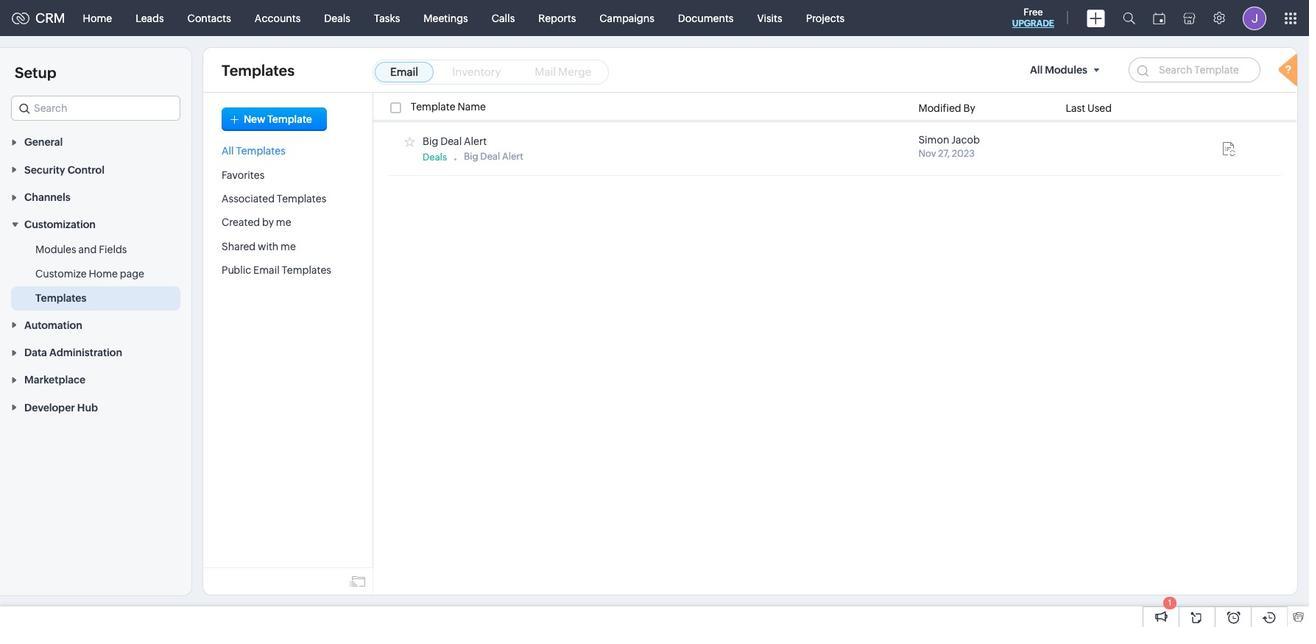 Task type: describe. For each thing, give the bounding box(es) containing it.
new template
[[244, 113, 312, 125]]

modules inside modules and fields link
[[35, 244, 76, 256]]

campaigns
[[600, 12, 655, 24]]

email link
[[375, 62, 434, 83]]

calls
[[492, 12, 515, 24]]

hub
[[77, 402, 98, 414]]

shared with me
[[222, 241, 296, 252]]

modified
[[919, 103, 962, 114]]

created by me
[[222, 217, 291, 229]]

public email templates
[[222, 265, 331, 276]]

tasks
[[374, 12, 400, 24]]

leads
[[136, 12, 164, 24]]

visits
[[758, 12, 783, 24]]

simon jacob nov 27, 2023
[[919, 134, 980, 159]]

public email templates link
[[222, 265, 331, 276]]

1 vertical spatial big deal alert
[[464, 151, 524, 162]]

last used
[[1066, 103, 1112, 114]]

customization region
[[0, 238, 192, 311]]

templates down shared with me link
[[282, 265, 331, 276]]

automation
[[24, 320, 82, 331]]

shared with me link
[[222, 241, 296, 252]]

1
[[1169, 599, 1172, 608]]

1 vertical spatial email
[[253, 265, 280, 276]]

channels button
[[0, 183, 192, 211]]

logo image
[[12, 12, 29, 24]]

nov
[[919, 148, 937, 159]]

public
[[222, 265, 251, 276]]

templates up favorites link
[[236, 145, 286, 157]]

simon
[[919, 134, 950, 146]]

setup
[[15, 64, 56, 81]]

all for all modules
[[1031, 64, 1043, 76]]

0 vertical spatial big deal alert
[[423, 135, 487, 147]]

create menu image
[[1087, 9, 1106, 27]]

all modules
[[1031, 64, 1088, 76]]

profile image
[[1244, 6, 1267, 30]]

associated templates link
[[222, 193, 327, 205]]

reports link
[[527, 0, 588, 36]]

favorites
[[222, 169, 265, 181]]

security
[[24, 164, 65, 176]]

associated
[[222, 193, 275, 205]]

automation button
[[0, 311, 192, 339]]

customization
[[24, 219, 96, 231]]

used
[[1088, 103, 1112, 114]]

name
[[458, 101, 486, 113]]

Search Template text field
[[1129, 57, 1261, 83]]

calls link
[[480, 0, 527, 36]]

reports
[[539, 12, 576, 24]]

modules inside all modules field
[[1046, 64, 1088, 76]]

all templates link
[[222, 145, 286, 157]]

deals link
[[313, 0, 362, 36]]

data administration button
[[0, 339, 192, 366]]

leads link
[[124, 0, 176, 36]]

0 vertical spatial deal
[[441, 135, 462, 147]]

deals inside 'link'
[[324, 12, 351, 24]]

data administration
[[24, 347, 122, 359]]

shared
[[222, 241, 256, 252]]

by
[[262, 217, 274, 229]]

big deal alert link
[[423, 135, 487, 147]]

favorites link
[[222, 169, 265, 181]]

associated templates
[[222, 193, 327, 205]]

calendar image
[[1154, 12, 1166, 24]]

free upgrade
[[1013, 7, 1055, 29]]

1 vertical spatial alert
[[502, 151, 524, 162]]

created by me link
[[222, 217, 291, 229]]

free
[[1024, 7, 1044, 18]]

contacts link
[[176, 0, 243, 36]]

crm link
[[12, 10, 65, 26]]

1 horizontal spatial deal
[[481, 151, 500, 162]]

page
[[120, 268, 144, 280]]

templates link
[[35, 291, 86, 306]]

security control
[[24, 164, 105, 176]]

documents link
[[667, 0, 746, 36]]

developer
[[24, 402, 75, 414]]



Task type: vqa. For each thing, say whether or not it's contained in the screenshot.
leftmost for
no



Task type: locate. For each thing, give the bounding box(es) containing it.
deal down template name
[[441, 135, 462, 147]]

with
[[258, 241, 279, 252]]

control
[[68, 164, 105, 176]]

1 vertical spatial all
[[222, 145, 234, 157]]

all for all templates
[[222, 145, 234, 157]]

0 vertical spatial all
[[1031, 64, 1043, 76]]

0 horizontal spatial big
[[423, 135, 439, 147]]

2023
[[952, 148, 975, 159]]

me
[[276, 217, 291, 229], [281, 241, 296, 252]]

0 horizontal spatial email
[[253, 265, 280, 276]]

deal down big deal alert link
[[481, 151, 500, 162]]

1 vertical spatial deal
[[481, 151, 500, 162]]

big down template name
[[423, 135, 439, 147]]

1 vertical spatial big
[[464, 151, 479, 162]]

1 vertical spatial deals
[[423, 152, 447, 163]]

all templates
[[222, 145, 286, 157]]

create menu element
[[1079, 0, 1115, 36]]

big
[[423, 135, 439, 147], [464, 151, 479, 162]]

home down fields
[[89, 268, 118, 280]]

accounts link
[[243, 0, 313, 36]]

27,
[[939, 148, 950, 159]]

1 horizontal spatial alert
[[502, 151, 524, 162]]

0 horizontal spatial modules
[[35, 244, 76, 256]]

home inside "link"
[[89, 268, 118, 280]]

administration
[[49, 347, 122, 359]]

search element
[[1115, 0, 1145, 36]]

deals down big deal alert link
[[423, 152, 447, 163]]

developer hub
[[24, 402, 98, 414]]

all down upgrade
[[1031, 64, 1043, 76]]

email down with at the top left
[[253, 265, 280, 276]]

general
[[24, 137, 63, 148]]

visits link
[[746, 0, 795, 36]]

template inside "button"
[[268, 113, 312, 125]]

0 horizontal spatial template
[[268, 113, 312, 125]]

1 horizontal spatial big
[[464, 151, 479, 162]]

meetings link
[[412, 0, 480, 36]]

fields
[[99, 244, 127, 256]]

template left name
[[411, 101, 456, 113]]

home
[[83, 12, 112, 24], [89, 268, 118, 280]]

jacob
[[952, 134, 980, 146]]

0 vertical spatial email
[[390, 66, 419, 78]]

template
[[411, 101, 456, 113], [268, 113, 312, 125]]

0 horizontal spatial alert
[[464, 135, 487, 147]]

0 vertical spatial deals
[[324, 12, 351, 24]]

email
[[390, 66, 419, 78], [253, 265, 280, 276]]

meetings
[[424, 12, 468, 24]]

me right with at the top left
[[281, 241, 296, 252]]

modules up last
[[1046, 64, 1088, 76]]

profile element
[[1235, 0, 1276, 36]]

All Modules field
[[1025, 57, 1111, 83]]

0 horizontal spatial deal
[[441, 135, 462, 147]]

templates inside the customization region
[[35, 293, 86, 305]]

simon jacob link
[[919, 134, 980, 146]]

customize
[[35, 268, 87, 280]]

data
[[24, 347, 47, 359]]

security control button
[[0, 156, 192, 183]]

all
[[1031, 64, 1043, 76], [222, 145, 234, 157]]

marketplace button
[[0, 366, 192, 394]]

marketplace
[[24, 375, 86, 386]]

customize home page link
[[35, 267, 144, 282]]

templates up 'created by me' link
[[277, 193, 327, 205]]

channels
[[24, 192, 70, 203]]

template right new
[[268, 113, 312, 125]]

campaigns link
[[588, 0, 667, 36]]

1 vertical spatial me
[[281, 241, 296, 252]]

new template button
[[222, 108, 327, 131]]

0 vertical spatial big
[[423, 135, 439, 147]]

0 vertical spatial modules
[[1046, 64, 1088, 76]]

contacts
[[188, 12, 231, 24]]

modules
[[1046, 64, 1088, 76], [35, 244, 76, 256]]

1 horizontal spatial email
[[390, 66, 419, 78]]

alert
[[464, 135, 487, 147], [502, 151, 524, 162]]

customize home page
[[35, 268, 144, 280]]

and
[[78, 244, 97, 256]]

0 vertical spatial template
[[411, 101, 456, 113]]

0 vertical spatial home
[[83, 12, 112, 24]]

templates up new
[[222, 62, 295, 78]]

home right crm at top
[[83, 12, 112, 24]]

1 horizontal spatial template
[[411, 101, 456, 113]]

crm
[[35, 10, 65, 26]]

developer hub button
[[0, 394, 192, 421]]

last
[[1066, 103, 1086, 114]]

me right by
[[276, 217, 291, 229]]

0 vertical spatial alert
[[464, 135, 487, 147]]

created
[[222, 217, 260, 229]]

deals
[[324, 12, 351, 24], [423, 152, 447, 163]]

search image
[[1123, 12, 1136, 24]]

modules and fields
[[35, 244, 127, 256]]

1 horizontal spatial deals
[[423, 152, 447, 163]]

me for shared with me
[[281, 241, 296, 252]]

accounts
[[255, 12, 301, 24]]

0 horizontal spatial all
[[222, 145, 234, 157]]

by
[[964, 103, 976, 114]]

me for created by me
[[276, 217, 291, 229]]

home link
[[71, 0, 124, 36]]

1 vertical spatial template
[[268, 113, 312, 125]]

tasks link
[[362, 0, 412, 36]]

projects link
[[795, 0, 857, 36]]

templates down customize
[[35, 293, 86, 305]]

projects
[[806, 12, 845, 24]]

1 vertical spatial home
[[89, 268, 118, 280]]

customization button
[[0, 211, 192, 238]]

1 vertical spatial modules
[[35, 244, 76, 256]]

big deal alert down big deal alert link
[[464, 151, 524, 162]]

modules up customize
[[35, 244, 76, 256]]

email up template name
[[390, 66, 419, 78]]

deals left tasks link
[[324, 12, 351, 24]]

new
[[244, 113, 266, 125]]

deal
[[441, 135, 462, 147], [481, 151, 500, 162]]

1 horizontal spatial all
[[1031, 64, 1043, 76]]

upgrade
[[1013, 18, 1055, 29]]

None field
[[11, 96, 180, 121]]

Search text field
[[12, 97, 180, 120]]

all inside field
[[1031, 64, 1043, 76]]

1 horizontal spatial modules
[[1046, 64, 1088, 76]]

template name
[[411, 101, 486, 113]]

big deal alert down template name
[[423, 135, 487, 147]]

templates
[[222, 62, 295, 78], [236, 145, 286, 157], [277, 193, 327, 205], [282, 265, 331, 276], [35, 293, 86, 305]]

all up favorites link
[[222, 145, 234, 157]]

0 horizontal spatial deals
[[324, 12, 351, 24]]

general button
[[0, 128, 192, 156]]

modified by
[[919, 103, 976, 114]]

big down big deal alert link
[[464, 151, 479, 162]]

0 vertical spatial me
[[276, 217, 291, 229]]

modules and fields link
[[35, 243, 127, 257]]

documents
[[678, 12, 734, 24]]



